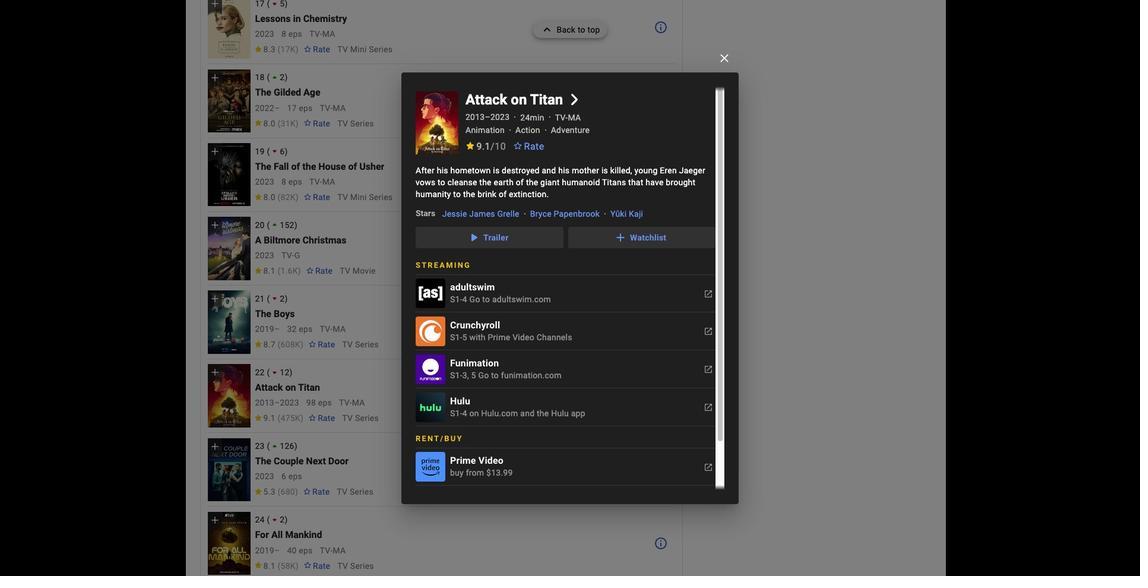 Task type: describe. For each thing, give the bounding box(es) containing it.
hometown
[[451, 166, 491, 175]]

menu inside attack on titan dialog
[[416, 275, 716, 427]]

streaming
[[416, 261, 471, 270]]

funimation
[[450, 358, 499, 369]]

hulu s1-4 on hulu.com and the hulu app
[[450, 396, 586, 418]]

titan
[[530, 91, 563, 108]]

s1- for adultswim
[[450, 295, 463, 304]]

attack on titan
[[466, 91, 563, 108]]

video inside prime video buy from $13.99
[[479, 455, 504, 467]]

funimation image
[[416, 355, 446, 384]]

s1- for funimation
[[450, 371, 463, 380]]

3,
[[463, 371, 469, 380]]

extinction.
[[509, 190, 549, 199]]

bryce papenbrook
[[530, 209, 600, 219]]

humanoid
[[562, 178, 600, 187]]

1 vertical spatial of
[[499, 190, 507, 199]]

james
[[470, 209, 495, 219]]

s1- for hulu
[[450, 409, 463, 418]]

titans
[[602, 178, 626, 187]]

humanity
[[416, 190, 451, 199]]

watchlist
[[630, 233, 667, 243]]

earth
[[494, 178, 514, 187]]

chevron right inline image
[[569, 94, 581, 105]]

adultswim s1-4 go to adultswim.com
[[450, 282, 551, 304]]

that
[[629, 178, 644, 187]]

jessie james grelle button
[[442, 209, 520, 219]]

destroyed
[[502, 166, 540, 175]]

eren
[[660, 166, 677, 175]]

adultswim
[[450, 282, 495, 293]]

go inside funimation s1-3, 5 go to funimation.com
[[479, 371, 489, 380]]

launch image for funimation
[[702, 363, 716, 377]]

and for after
[[542, 166, 556, 175]]

vows
[[416, 178, 436, 187]]

star border inline image
[[513, 142, 523, 150]]

prime inside crunchyroll s1-5 with prime video channels
[[488, 333, 511, 342]]

giant
[[541, 178, 560, 187]]

with
[[470, 333, 486, 342]]

0 vertical spatial on
[[511, 91, 527, 108]]

the up brink
[[480, 178, 492, 187]]

the inside hulu s1-4 on hulu.com and the hulu app
[[537, 409, 549, 418]]

rent/buy
[[416, 435, 463, 443]]

jessie
[[442, 209, 467, 219]]

launch image for crunchyroll
[[702, 325, 716, 339]]

yûki
[[611, 209, 627, 219]]

grelle
[[498, 209, 520, 219]]

4 for adultswim
[[463, 295, 468, 304]]

trailer
[[484, 233, 509, 243]]

attack
[[466, 91, 508, 108]]

/
[[491, 141, 495, 152]]

and for hulu
[[521, 409, 535, 418]]

close prompt image
[[718, 51, 732, 65]]

prime video image
[[416, 452, 446, 482]]

cleanse
[[448, 178, 477, 187]]

to inside adultswim s1-4 go to adultswim.com
[[483, 295, 490, 304]]

4 for hulu
[[463, 409, 468, 418]]

funimation s1-3, 5 go to funimation.com
[[450, 358, 562, 380]]

s1- for crunchyroll
[[450, 333, 463, 342]]

jaeger
[[680, 166, 706, 175]]

the up extinction.
[[526, 178, 539, 187]]

mother
[[572, 166, 600, 175]]

brink
[[478, 190, 497, 199]]

1 horizontal spatial of
[[516, 178, 524, 187]]

launch image for adultswim
[[702, 287, 716, 301]]

after
[[416, 166, 435, 175]]

5 inside funimation s1-3, 5 go to funimation.com
[[472, 371, 476, 380]]

brought
[[666, 178, 696, 187]]

video inside crunchyroll s1-5 with prime video channels
[[513, 333, 535, 342]]

launch image for prime video
[[702, 460, 716, 475]]

bryce
[[530, 209, 552, 219]]

2 is from the left
[[602, 166, 608, 175]]



Task type: vqa. For each thing, say whether or not it's contained in the screenshot.
brought
yes



Task type: locate. For each thing, give the bounding box(es) containing it.
launch image
[[702, 287, 716, 301], [702, 325, 716, 339], [702, 401, 716, 415]]

1 horizontal spatial video
[[513, 333, 535, 342]]

0 vertical spatial go
[[470, 295, 480, 304]]

to
[[438, 178, 446, 187], [454, 190, 461, 199], [483, 295, 490, 304], [491, 371, 499, 380]]

1 vertical spatial 4
[[463, 409, 468, 418]]

9.1 / 10
[[477, 141, 506, 152]]

4 inside adultswim s1-4 go to adultswim.com
[[463, 295, 468, 304]]

2 launch image from the top
[[702, 460, 716, 475]]

s1- inside crunchyroll s1-5 with prime video channels
[[450, 333, 463, 342]]

4
[[463, 295, 468, 304], [463, 409, 468, 418]]

1 vertical spatial hulu
[[552, 409, 569, 418]]

1 4 from the top
[[463, 295, 468, 304]]

ma
[[568, 113, 581, 122]]

0 vertical spatial of
[[516, 178, 524, 187]]

attack on titan image
[[416, 91, 459, 154]]

s1- inside adultswim s1-4 go to adultswim.com
[[450, 295, 463, 304]]

go inside adultswim s1-4 go to adultswim.com
[[470, 295, 480, 304]]

2 s1- from the top
[[450, 333, 463, 342]]

0 horizontal spatial and
[[521, 409, 535, 418]]

s1- down funimation
[[450, 371, 463, 380]]

channels
[[537, 333, 573, 342]]

add image
[[614, 231, 628, 245]]

prime inside prime video buy from $13.99
[[450, 455, 476, 467]]

4 s1- from the top
[[450, 409, 463, 418]]

0 vertical spatial 5
[[463, 333, 468, 342]]

5 inside crunchyroll s1-5 with prime video channels
[[463, 333, 468, 342]]

jessie james grelle
[[442, 209, 520, 219]]

hulu.com
[[482, 409, 518, 418]]

video
[[513, 333, 535, 342], [479, 455, 504, 467]]

1 s1- from the top
[[450, 295, 463, 304]]

buy
[[450, 468, 464, 478]]

and
[[542, 166, 556, 175], [521, 409, 535, 418]]

video up "$13.99"
[[479, 455, 504, 467]]

trailer button
[[416, 227, 564, 249]]

2 vertical spatial launch image
[[702, 401, 716, 415]]

s1- left with
[[450, 333, 463, 342]]

attack on titan dialog
[[0, 0, 1141, 576]]

menu containing adultswim
[[416, 275, 716, 427]]

launch image for hulu
[[702, 401, 716, 415]]

2 4 from the top
[[463, 409, 468, 418]]

adventure
[[551, 125, 590, 135]]

on up 24min
[[511, 91, 527, 108]]

5 right 3,
[[472, 371, 476, 380]]

of down earth
[[499, 190, 507, 199]]

0 horizontal spatial 5
[[463, 333, 468, 342]]

rate
[[524, 141, 545, 152]]

0 horizontal spatial hulu
[[450, 396, 471, 407]]

5 left with
[[463, 333, 468, 342]]

adultswim image
[[416, 279, 446, 309]]

24min
[[521, 113, 545, 122]]

1 vertical spatial on
[[470, 409, 479, 418]]

4 inside hulu s1-4 on hulu.com and the hulu app
[[463, 409, 468, 418]]

go down funimation
[[479, 371, 489, 380]]

after his hometown is destroyed and his mother is killed, young eren jaeger vows to cleanse the earth of the giant humanoid titans that have brought humanity to the brink of extinction.
[[416, 166, 706, 199]]

to down adultswim
[[483, 295, 490, 304]]

to down funimation
[[491, 371, 499, 380]]

attack on titan link
[[466, 91, 581, 108]]

rate button
[[506, 136, 552, 157]]

video left channels
[[513, 333, 535, 342]]

4 down adultswim
[[463, 295, 468, 304]]

prime
[[488, 333, 511, 342], [450, 455, 476, 467]]

on
[[511, 91, 527, 108], [470, 409, 479, 418]]

young
[[635, 166, 658, 175]]

0 horizontal spatial his
[[437, 166, 448, 175]]

and up giant
[[542, 166, 556, 175]]

hulu image
[[416, 393, 446, 422]]

crunchyroll s1-5 with prime video channels
[[450, 320, 573, 342]]

launch image inside menu
[[702, 363, 716, 377]]

1 horizontal spatial hulu
[[552, 409, 569, 418]]

1 vertical spatial and
[[521, 409, 535, 418]]

2 his from the left
[[559, 166, 570, 175]]

0 vertical spatial prime
[[488, 333, 511, 342]]

0 horizontal spatial prime
[[450, 455, 476, 467]]

go
[[470, 295, 480, 304], [479, 371, 489, 380]]

stars
[[416, 209, 436, 218]]

1 launch image from the top
[[702, 287, 716, 301]]

0 vertical spatial video
[[513, 333, 535, 342]]

the down cleanse
[[463, 190, 476, 199]]

from
[[466, 468, 484, 478]]

0 vertical spatial 4
[[463, 295, 468, 304]]

1 horizontal spatial on
[[511, 91, 527, 108]]

tv-ma
[[555, 113, 581, 122]]

$13.99
[[487, 468, 513, 478]]

have
[[646, 178, 664, 187]]

to inside funimation s1-3, 5 go to funimation.com
[[491, 371, 499, 380]]

crunchyroll image
[[416, 317, 446, 346]]

on inside hulu s1-4 on hulu.com and the hulu app
[[470, 409, 479, 418]]

group inside attack on titan dialog
[[416, 91, 459, 155]]

hulu down 3,
[[450, 396, 471, 407]]

hulu
[[450, 396, 471, 407], [552, 409, 569, 418]]

is
[[493, 166, 500, 175], [602, 166, 608, 175]]

3 s1- from the top
[[450, 371, 463, 380]]

0 horizontal spatial of
[[499, 190, 507, 199]]

to down cleanse
[[454, 190, 461, 199]]

adultswim.com
[[493, 295, 551, 304]]

1 launch image from the top
[[702, 363, 716, 377]]

killed,
[[611, 166, 633, 175]]

and inside after his hometown is destroyed and his mother is killed, young eren jaeger vows to cleanse the earth of the giant humanoid titans that have brought humanity to the brink of extinction.
[[542, 166, 556, 175]]

1 vertical spatial 5
[[472, 371, 476, 380]]

0 vertical spatial hulu
[[450, 396, 471, 407]]

1 vertical spatial prime
[[450, 455, 476, 467]]

1 is from the left
[[493, 166, 500, 175]]

4 right hulu image on the left of the page
[[463, 409, 468, 418]]

is up earth
[[493, 166, 500, 175]]

s1- right hulu image on the left of the page
[[450, 409, 463, 418]]

and inside hulu s1-4 on hulu.com and the hulu app
[[521, 409, 535, 418]]

1 horizontal spatial prime
[[488, 333, 511, 342]]

hulu left app
[[552, 409, 569, 418]]

crunchyroll
[[450, 320, 500, 331]]

prime right with
[[488, 333, 511, 342]]

1 horizontal spatial and
[[542, 166, 556, 175]]

launch image
[[702, 363, 716, 377], [702, 460, 716, 475]]

and right hulu.com
[[521, 409, 535, 418]]

the left app
[[537, 409, 549, 418]]

star inline image
[[466, 142, 475, 150]]

is up titans
[[602, 166, 608, 175]]

play arrow image
[[467, 231, 481, 245]]

his up giant
[[559, 166, 570, 175]]

tv-
[[555, 113, 568, 122]]

3 launch image from the top
[[702, 401, 716, 415]]

of
[[516, 178, 524, 187], [499, 190, 507, 199]]

0 horizontal spatial on
[[470, 409, 479, 418]]

s1- down adultswim
[[450, 295, 463, 304]]

his
[[437, 166, 448, 175], [559, 166, 570, 175]]

of down destroyed at the left
[[516, 178, 524, 187]]

0 vertical spatial launch image
[[702, 287, 716, 301]]

animation
[[466, 125, 505, 135]]

kaji
[[629, 209, 644, 219]]

1 vertical spatial launch image
[[702, 325, 716, 339]]

1 horizontal spatial 5
[[472, 371, 476, 380]]

yûki kaji
[[611, 209, 644, 219]]

group
[[416, 91, 459, 155]]

on left hulu.com
[[470, 409, 479, 418]]

prime up buy
[[450, 455, 476, 467]]

his right after
[[437, 166, 448, 175]]

to up humanity
[[438, 178, 446, 187]]

0 vertical spatial launch image
[[702, 363, 716, 377]]

1 vertical spatial go
[[479, 371, 489, 380]]

watchlist button
[[568, 227, 716, 249]]

menu
[[416, 275, 716, 427]]

the
[[480, 178, 492, 187], [526, 178, 539, 187], [463, 190, 476, 199], [537, 409, 549, 418]]

1 horizontal spatial is
[[602, 166, 608, 175]]

s1- inside hulu s1-4 on hulu.com and the hulu app
[[450, 409, 463, 418]]

papenbrook
[[554, 209, 600, 219]]

1 his from the left
[[437, 166, 448, 175]]

s1- inside funimation s1-3, 5 go to funimation.com
[[450, 371, 463, 380]]

0 horizontal spatial video
[[479, 455, 504, 467]]

1 vertical spatial launch image
[[702, 460, 716, 475]]

5
[[463, 333, 468, 342], [472, 371, 476, 380]]

yûki kaji button
[[611, 209, 644, 219]]

2013–2023
[[466, 113, 510, 122]]

funimation.com
[[501, 371, 562, 380]]

9.1
[[477, 141, 491, 152]]

action
[[516, 125, 541, 135]]

0 horizontal spatial is
[[493, 166, 500, 175]]

bryce papenbrook button
[[530, 209, 600, 219]]

go down adultswim
[[470, 295, 480, 304]]

prime video buy from $13.99
[[450, 455, 513, 478]]

10
[[495, 141, 506, 152]]

2 launch image from the top
[[702, 325, 716, 339]]

s1-
[[450, 295, 463, 304], [450, 333, 463, 342], [450, 371, 463, 380], [450, 409, 463, 418]]

app
[[571, 409, 586, 418]]

0 vertical spatial and
[[542, 166, 556, 175]]

1 vertical spatial video
[[479, 455, 504, 467]]

1 horizontal spatial his
[[559, 166, 570, 175]]



